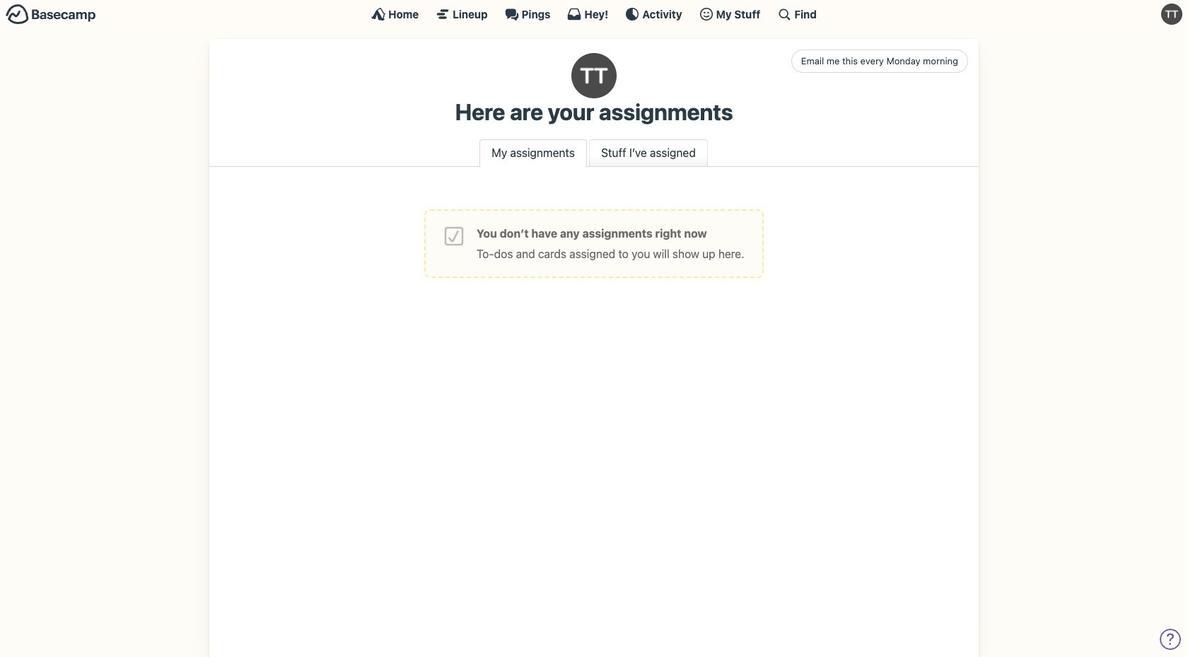 Task type: describe. For each thing, give the bounding box(es) containing it.
0 horizontal spatial terry turtle image
[[572, 53, 617, 98]]

main element
[[0, 0, 1189, 28]]

1 horizontal spatial terry turtle image
[[1162, 4, 1183, 25]]



Task type: locate. For each thing, give the bounding box(es) containing it.
terry turtle image
[[1162, 4, 1183, 25], [572, 53, 617, 98]]

1 vertical spatial terry turtle image
[[572, 53, 617, 98]]

keyboard shortcut: ⌘ + / image
[[778, 7, 792, 21]]

0 vertical spatial terry turtle image
[[1162, 4, 1183, 25]]

switch accounts image
[[6, 4, 96, 25]]



Task type: vqa. For each thing, say whether or not it's contained in the screenshot.
the bottommost n
no



